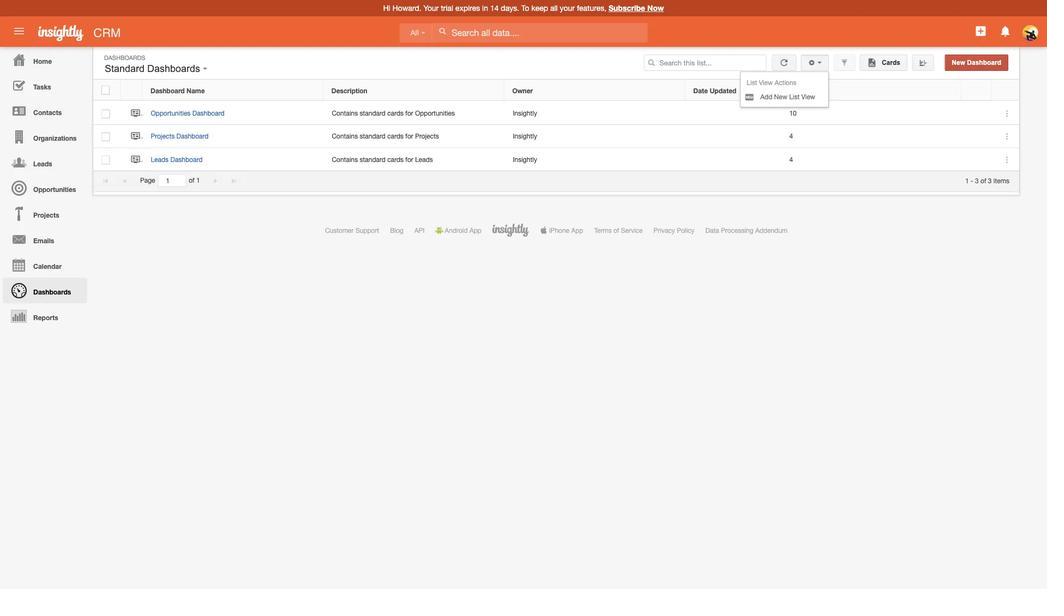 Task type: locate. For each thing, give the bounding box(es) containing it.
insightly
[[513, 109, 537, 117], [513, 132, 537, 140], [513, 155, 537, 163]]

of right -
[[981, 177, 987, 184]]

dashboard down name
[[192, 109, 225, 117]]

2 insightly from the top
[[513, 132, 537, 140]]

3 cards from the top
[[387, 155, 404, 163]]

opportunities for opportunities dashboard
[[151, 109, 191, 117]]

1 insightly from the top
[[513, 109, 537, 117]]

2 standard from the top
[[360, 132, 386, 140]]

dashboard up of 1
[[170, 155, 203, 163]]

dashboards up dashboard name
[[147, 63, 200, 74]]

0 vertical spatial new
[[952, 59, 966, 66]]

projects up emails link
[[33, 211, 59, 219]]

dashboards inside dashboards link
[[33, 288, 71, 296]]

3 standard from the top
[[360, 155, 386, 163]]

all
[[411, 29, 419, 37]]

2 vertical spatial insightly
[[513, 155, 537, 163]]

1 4 from the top
[[790, 132, 793, 140]]

privacy
[[654, 226, 675, 234]]

3 contains from the top
[[332, 155, 358, 163]]

2 horizontal spatial dashboards
[[147, 63, 200, 74]]

dashboards link
[[3, 278, 87, 303]]

1 vertical spatial dashboards
[[147, 63, 200, 74]]

0 horizontal spatial new
[[774, 93, 788, 100]]

1 horizontal spatial 1
[[966, 177, 969, 184]]

contains for contains standard cards for projects
[[332, 132, 358, 140]]

2 horizontal spatial projects
[[415, 132, 439, 140]]

3 insightly cell from the top
[[505, 148, 686, 171]]

data processing addendum link
[[706, 226, 788, 234]]

row
[[93, 80, 1019, 101], [93, 102, 1020, 125], [93, 125, 1020, 148], [93, 148, 1020, 171]]

cards inside contains standard cards for leads cell
[[387, 155, 404, 163]]

customer support link
[[325, 226, 379, 234]]

for for opportunities
[[406, 109, 413, 117]]

1 for from the top
[[406, 109, 413, 117]]

cards up contains standard cards for projects
[[387, 109, 404, 117]]

cell
[[686, 102, 781, 125], [962, 102, 992, 125], [686, 125, 781, 148], [962, 125, 992, 148], [686, 148, 781, 171], [962, 148, 992, 171]]

your
[[424, 4, 439, 13]]

4 cell for contains standard cards for projects
[[781, 125, 962, 148]]

2 cards from the top
[[387, 132, 404, 140]]

2 4 from the top
[[790, 155, 793, 163]]

for
[[406, 109, 413, 117], [406, 132, 413, 140], [406, 155, 413, 163]]

10 cell
[[781, 102, 962, 125]]

1 horizontal spatial list
[[789, 93, 800, 100]]

contains inside cell
[[332, 109, 358, 117]]

in
[[482, 4, 488, 13]]

leads up opportunities link
[[33, 160, 52, 167]]

new right show sidebar 'icon'
[[952, 59, 966, 66]]

1 contains from the top
[[332, 109, 358, 117]]

for for projects
[[406, 132, 413, 140]]

1 horizontal spatial cards
[[880, 59, 901, 66]]

cards down contains standard cards for projects
[[387, 155, 404, 163]]

0 vertical spatial view
[[759, 79, 773, 86]]

expires
[[456, 4, 480, 13]]

dashboard down notifications icon
[[967, 59, 1002, 66]]

1 vertical spatial cards
[[387, 132, 404, 140]]

organizations
[[33, 134, 77, 142]]

cards down actions
[[789, 87, 808, 94]]

for down contains standard cards for opportunities cell
[[406, 132, 413, 140]]

cards
[[880, 59, 901, 66], [789, 87, 808, 94]]

api link
[[415, 226, 425, 234]]

cog image
[[808, 59, 816, 67]]

iphone
[[549, 226, 570, 234]]

opportunities down dashboard name
[[151, 109, 191, 117]]

app right android
[[470, 226, 482, 234]]

days.
[[501, 4, 519, 13]]

app for iphone app
[[571, 226, 583, 234]]

contacts
[[33, 109, 62, 116]]

2 vertical spatial for
[[406, 155, 413, 163]]

opportunities up projects link
[[33, 185, 76, 193]]

2 app from the left
[[571, 226, 583, 234]]

0 horizontal spatial dashboards
[[33, 288, 71, 296]]

0 vertical spatial 4
[[790, 132, 793, 140]]

tasks link
[[3, 73, 87, 98]]

-
[[971, 177, 974, 184]]

1 vertical spatial cards
[[789, 87, 808, 94]]

insightly cell
[[505, 102, 686, 125], [505, 125, 686, 148], [505, 148, 686, 171]]

show list view filters image
[[841, 59, 848, 67]]

cards inside contains standard cards for opportunities cell
[[387, 109, 404, 117]]

contains for contains standard cards for leads
[[332, 155, 358, 163]]

leads down the contains standard cards for projects cell
[[415, 155, 433, 163]]

1 vertical spatial list
[[789, 93, 800, 100]]

opportunities
[[151, 109, 191, 117], [415, 109, 455, 117], [33, 185, 76, 193]]

2 contains from the top
[[332, 132, 358, 140]]

leads dashboard
[[151, 155, 203, 163]]

contains
[[332, 109, 358, 117], [332, 132, 358, 140], [332, 155, 358, 163]]

contains down description
[[332, 109, 358, 117]]

0 horizontal spatial projects
[[33, 211, 59, 219]]

standard inside contains standard cards for opportunities cell
[[360, 109, 386, 117]]

3 left the items
[[988, 177, 992, 184]]

leads inside 'leads' link
[[33, 160, 52, 167]]

4 for contains standard cards for leads
[[790, 155, 793, 163]]

data
[[706, 226, 719, 234]]

list left actions
[[747, 79, 757, 86]]

1 vertical spatial new
[[774, 93, 788, 100]]

1 horizontal spatial app
[[571, 226, 583, 234]]

2 insightly cell from the top
[[505, 125, 686, 148]]

app for android app
[[470, 226, 482, 234]]

3 right -
[[975, 177, 979, 184]]

4
[[790, 132, 793, 140], [790, 155, 793, 163]]

insightly for contains standard cards for leads
[[513, 155, 537, 163]]

contains standard cards for projects cell
[[323, 125, 505, 148]]

2 horizontal spatial opportunities
[[415, 109, 455, 117]]

add new list view link
[[741, 89, 829, 104]]

0 vertical spatial insightly
[[513, 109, 537, 117]]

of right 1 field
[[189, 177, 195, 184]]

4 row from the top
[[93, 148, 1020, 171]]

None checkbox
[[101, 86, 110, 95], [102, 133, 110, 141], [101, 86, 110, 95], [102, 133, 110, 141]]

0 vertical spatial for
[[406, 109, 413, 117]]

1 1 from the left
[[196, 177, 200, 184]]

projects down contains standard cards for opportunities cell
[[415, 132, 439, 140]]

Search this list... text field
[[644, 55, 767, 71]]

2 horizontal spatial leads
[[415, 155, 433, 163]]

2 vertical spatial standard
[[360, 155, 386, 163]]

view down list view actions link
[[802, 93, 816, 100]]

customer
[[325, 226, 354, 234]]

cards inside the contains standard cards for projects cell
[[387, 132, 404, 140]]

1 horizontal spatial 3
[[988, 177, 992, 184]]

1 4 cell from the top
[[781, 125, 962, 148]]

standard for contains standard cards for projects
[[360, 132, 386, 140]]

new
[[952, 59, 966, 66], [774, 93, 788, 100]]

of
[[189, 177, 195, 184], [981, 177, 987, 184], [614, 226, 619, 234]]

dashboard for new dashboard
[[967, 59, 1002, 66]]

1
[[196, 177, 200, 184], [966, 177, 969, 184]]

projects inside the contains standard cards for projects cell
[[415, 132, 439, 140]]

standard for contains standard cards for leads
[[360, 155, 386, 163]]

row containing dashboard name
[[93, 80, 1019, 101]]

2 vertical spatial contains
[[332, 155, 358, 163]]

new right the add
[[774, 93, 788, 100]]

search image
[[648, 59, 655, 67]]

0 horizontal spatial opportunities
[[33, 185, 76, 193]]

list view actions
[[747, 79, 797, 86]]

standard inside the contains standard cards for projects cell
[[360, 132, 386, 140]]

subscribe now link
[[609, 4, 664, 13]]

0 horizontal spatial leads
[[33, 160, 52, 167]]

standard up contains standard cards for leads on the top left of page
[[360, 132, 386, 140]]

1 vertical spatial 4
[[790, 155, 793, 163]]

None checkbox
[[102, 110, 110, 118], [102, 156, 110, 164], [102, 110, 110, 118], [102, 156, 110, 164]]

1 horizontal spatial new
[[952, 59, 966, 66]]

opportunities up the contains standard cards for projects cell
[[415, 109, 455, 117]]

contains standard cards for opportunities
[[332, 109, 455, 117]]

1 horizontal spatial opportunities
[[151, 109, 191, 117]]

1 app from the left
[[470, 226, 482, 234]]

leads for leads dashboard
[[151, 155, 169, 163]]

organizations link
[[3, 124, 87, 149]]

1 vertical spatial contains
[[332, 132, 358, 140]]

cards left show sidebar 'icon'
[[880, 59, 901, 66]]

1 horizontal spatial leads
[[151, 155, 169, 163]]

2 4 cell from the top
[[781, 148, 962, 171]]

2 3 from the left
[[988, 177, 992, 184]]

of right terms
[[614, 226, 619, 234]]

contains standard cards for projects
[[332, 132, 439, 140]]

0 horizontal spatial app
[[470, 226, 482, 234]]

for inside cell
[[406, 109, 413, 117]]

insightly for contains standard cards for opportunities
[[513, 109, 537, 117]]

page
[[140, 177, 155, 184]]

projects
[[151, 132, 175, 140], [415, 132, 439, 140], [33, 211, 59, 219]]

0 vertical spatial contains
[[332, 109, 358, 117]]

2 vertical spatial dashboards
[[33, 288, 71, 296]]

1 horizontal spatial dashboards
[[104, 54, 145, 61]]

leads
[[151, 155, 169, 163], [415, 155, 433, 163], [33, 160, 52, 167]]

for down the contains standard cards for projects cell
[[406, 155, 413, 163]]

leads up page
[[151, 155, 169, 163]]

all
[[550, 4, 558, 13]]

refresh list image
[[779, 59, 790, 66]]

1 horizontal spatial projects
[[151, 132, 175, 140]]

1 row from the top
[[93, 80, 1019, 101]]

1 vertical spatial for
[[406, 132, 413, 140]]

projects inside projects link
[[33, 211, 59, 219]]

standard inside contains standard cards for leads cell
[[360, 155, 386, 163]]

1 vertical spatial view
[[802, 93, 816, 100]]

for up the contains standard cards for projects cell
[[406, 109, 413, 117]]

1 horizontal spatial of
[[614, 226, 619, 234]]

contains standard cards for opportunities cell
[[323, 102, 505, 125]]

1 vertical spatial insightly
[[513, 132, 537, 140]]

1 cards from the top
[[387, 109, 404, 117]]

description
[[332, 87, 368, 94]]

cards down contains standard cards for opportunities
[[387, 132, 404, 140]]

2 for from the top
[[406, 132, 413, 140]]

standard
[[105, 63, 145, 74]]

1 left -
[[966, 177, 969, 184]]

cards
[[387, 109, 404, 117], [387, 132, 404, 140], [387, 155, 404, 163]]

1 - 3 of 3 items
[[966, 177, 1010, 184]]

dashboard name
[[151, 87, 205, 94]]

projects up the leads dashboard
[[151, 132, 175, 140]]

view
[[759, 79, 773, 86], [802, 93, 816, 100]]

0 horizontal spatial 3
[[975, 177, 979, 184]]

app right iphone
[[571, 226, 583, 234]]

0 vertical spatial cards
[[387, 109, 404, 117]]

blog
[[390, 226, 404, 234]]

4 cell for contains standard cards for leads
[[781, 148, 962, 171]]

1 field
[[158, 175, 186, 186]]

navigation
[[0, 47, 87, 329]]

Search all data.... text field
[[433, 23, 648, 42]]

3 insightly from the top
[[513, 155, 537, 163]]

row group
[[93, 102, 1020, 171]]

dashboards up "reports" link
[[33, 288, 71, 296]]

your
[[560, 4, 575, 13]]

app
[[470, 226, 482, 234], [571, 226, 583, 234]]

projects for projects dashboard
[[151, 132, 175, 140]]

list up 10
[[789, 93, 800, 100]]

3 for from the top
[[406, 155, 413, 163]]

4 cell
[[781, 125, 962, 148], [781, 148, 962, 171]]

dashboard down opportunities dashboard link
[[176, 132, 209, 140]]

1 standard from the top
[[360, 109, 386, 117]]

1 insightly cell from the top
[[505, 102, 686, 125]]

api
[[415, 226, 425, 234]]

1 vertical spatial standard
[[360, 132, 386, 140]]

dashboards up standard
[[104, 54, 145, 61]]

standard up contains standard cards for projects
[[360, 109, 386, 117]]

0 vertical spatial list
[[747, 79, 757, 86]]

list
[[747, 79, 757, 86], [789, 93, 800, 100]]

standard
[[360, 109, 386, 117], [360, 132, 386, 140], [360, 155, 386, 163]]

0 vertical spatial standard
[[360, 109, 386, 117]]

0 horizontal spatial 1
[[196, 177, 200, 184]]

list view actions link
[[727, 75, 829, 89]]

row containing projects dashboard
[[93, 125, 1020, 148]]

dashboard
[[967, 59, 1002, 66], [151, 87, 185, 94], [192, 109, 225, 117], [176, 132, 209, 140], [170, 155, 203, 163]]

contains down contains standard cards for projects
[[332, 155, 358, 163]]

2 vertical spatial cards
[[387, 155, 404, 163]]

2 row from the top
[[93, 102, 1020, 125]]

1 right 1 field
[[196, 177, 200, 184]]

contains up contains standard cards for leads on the top left of page
[[332, 132, 358, 140]]

features,
[[577, 4, 607, 13]]

0 horizontal spatial view
[[759, 79, 773, 86]]

3
[[975, 177, 979, 184], [988, 177, 992, 184]]

3 row from the top
[[93, 125, 1020, 148]]

emails link
[[3, 226, 87, 252]]

standard down contains standard cards for projects
[[360, 155, 386, 163]]

view up the add
[[759, 79, 773, 86]]



Task type: vqa. For each thing, say whether or not it's contained in the screenshot.
Whirlybird G550 - Clampett Oil and Gas Corp. - Katherine Warren's howard brown link
no



Task type: describe. For each thing, give the bounding box(es) containing it.
navigation containing home
[[0, 47, 87, 329]]

emails
[[33, 237, 54, 244]]

hi
[[383, 4, 391, 13]]

addendum
[[756, 226, 788, 234]]

14
[[490, 4, 499, 13]]

iphone app link
[[540, 226, 583, 234]]

opportunities dashboard link
[[151, 109, 230, 117]]

1 horizontal spatial view
[[802, 93, 816, 100]]

add
[[761, 93, 773, 100]]

name
[[187, 87, 205, 94]]

dashboard for leads dashboard
[[170, 155, 203, 163]]

0 vertical spatial dashboards
[[104, 54, 145, 61]]

cards for leads
[[387, 155, 404, 163]]

keep
[[532, 4, 548, 13]]

cards for projects
[[387, 132, 404, 140]]

contains standard cards for leads
[[332, 155, 433, 163]]

opportunities inside cell
[[415, 109, 455, 117]]

trial
[[441, 4, 453, 13]]

dashboard for projects dashboard
[[176, 132, 209, 140]]

insightly cell for contains standard cards for opportunities
[[505, 102, 686, 125]]

android
[[445, 226, 468, 234]]

terms of service link
[[594, 226, 643, 234]]

white image
[[439, 27, 446, 35]]

terms
[[594, 226, 612, 234]]

iphone app
[[549, 226, 583, 234]]

leads dashboard link
[[151, 155, 208, 163]]

opportunities dashboard
[[151, 109, 225, 117]]

new dashboard link
[[945, 55, 1009, 71]]

row group containing opportunities dashboard
[[93, 102, 1020, 171]]

projects link
[[3, 201, 87, 226]]

show sidebar image
[[919, 59, 927, 67]]

hi howard. your trial expires in 14 days. to keep all your features, subscribe now
[[383, 4, 664, 13]]

dashboard for opportunities dashboard
[[192, 109, 225, 117]]

insightly cell for contains standard cards for projects
[[505, 125, 686, 148]]

leads link
[[3, 149, 87, 175]]

row containing opportunities dashboard
[[93, 102, 1020, 125]]

notifications image
[[999, 25, 1012, 38]]

calendar link
[[3, 252, 87, 278]]

standard dashboards
[[105, 63, 203, 74]]

leads inside contains standard cards for leads cell
[[415, 155, 433, 163]]

2 1 from the left
[[966, 177, 969, 184]]

date updated
[[693, 87, 737, 94]]

policy
[[677, 226, 695, 234]]

home link
[[3, 47, 87, 73]]

contains standard cards for leads cell
[[323, 148, 505, 171]]

opportunities link
[[3, 175, 87, 201]]

crm
[[93, 26, 121, 40]]

projects for projects
[[33, 211, 59, 219]]

howard.
[[393, 4, 421, 13]]

processing
[[721, 226, 754, 234]]

of 1
[[189, 177, 200, 184]]

standard for contains standard cards for opportunities
[[360, 109, 386, 117]]

for for leads
[[406, 155, 413, 163]]

4 for contains standard cards for projects
[[790, 132, 793, 140]]

updated
[[710, 87, 737, 94]]

contacts link
[[3, 98, 87, 124]]

blog link
[[390, 226, 404, 234]]

privacy policy
[[654, 226, 695, 234]]

all link
[[400, 23, 433, 43]]

0 horizontal spatial cards
[[789, 87, 808, 94]]

projects dashboard
[[151, 132, 209, 140]]

home
[[33, 57, 52, 65]]

2 horizontal spatial of
[[981, 177, 987, 184]]

service
[[621, 226, 643, 234]]

terms of service
[[594, 226, 643, 234]]

cards link
[[860, 55, 908, 71]]

android app
[[445, 226, 482, 234]]

insightly for contains standard cards for projects
[[513, 132, 537, 140]]

dashboards inside standard dashboards button
[[147, 63, 200, 74]]

leads for leads
[[33, 160, 52, 167]]

dashboard down standard dashboards button
[[151, 87, 185, 94]]

to
[[522, 4, 529, 13]]

customer support
[[325, 226, 379, 234]]

items
[[994, 177, 1010, 184]]

new dashboard
[[952, 59, 1002, 66]]

0 horizontal spatial of
[[189, 177, 195, 184]]

insightly cell for contains standard cards for leads
[[505, 148, 686, 171]]

reports link
[[3, 303, 87, 329]]

contains for contains standard cards for opportunities
[[332, 109, 358, 117]]

data processing addendum
[[706, 226, 788, 234]]

android app link
[[436, 226, 482, 234]]

1 3 from the left
[[975, 177, 979, 184]]

calendar
[[33, 262, 62, 270]]

date
[[693, 87, 708, 94]]

now
[[648, 4, 664, 13]]

0 horizontal spatial list
[[747, 79, 757, 86]]

projects dashboard link
[[151, 132, 214, 140]]

owner
[[513, 87, 533, 94]]

opportunities for opportunities
[[33, 185, 76, 193]]

standard dashboards button
[[102, 61, 210, 77]]

0 vertical spatial cards
[[880, 59, 901, 66]]

cards for opportunities
[[387, 109, 404, 117]]

row containing leads dashboard
[[93, 148, 1020, 171]]

support
[[356, 226, 379, 234]]

reports
[[33, 314, 58, 321]]

subscribe
[[609, 4, 645, 13]]

privacy policy link
[[654, 226, 695, 234]]

10
[[790, 109, 797, 117]]

actions
[[775, 79, 797, 86]]

add new list view
[[761, 93, 816, 100]]

tasks
[[33, 83, 51, 91]]



